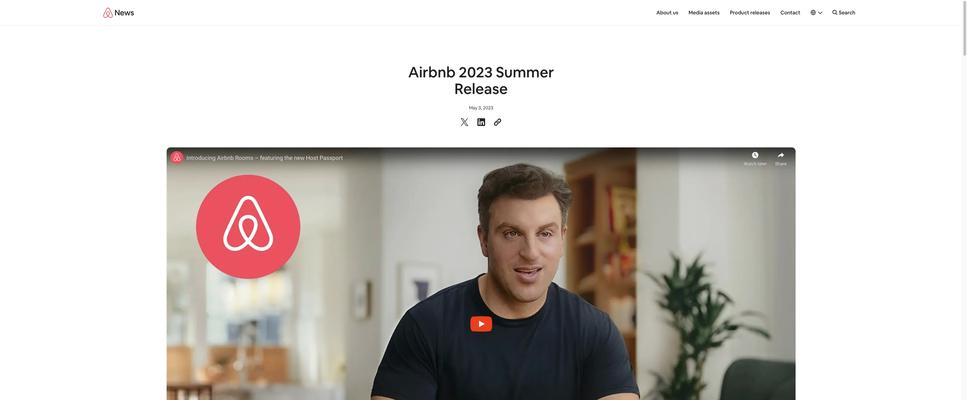 Task type: vqa. For each thing, say whether or not it's contained in the screenshot.
3,
yes



Task type: describe. For each thing, give the bounding box(es) containing it.
1 vertical spatial 2023
[[483, 105, 493, 111]]

media assets
[[689, 9, 720, 16]]

media assets link
[[685, 6, 724, 19]]

may 3, 2023
[[469, 105, 493, 111]]

us
[[673, 9, 678, 16]]

contact
[[781, 9, 800, 16]]

search
[[839, 9, 856, 16]]

summer
[[496, 63, 554, 82]]

news
[[115, 8, 134, 18]]

product
[[730, 9, 749, 16]]

media
[[689, 9, 703, 16]]

about
[[657, 9, 672, 16]]

release
[[455, 79, 508, 98]]



Task type: locate. For each thing, give the bounding box(es) containing it.
airbnb 2023 summer release
[[408, 63, 554, 98]]

0 vertical spatial 2023
[[459, 63, 493, 82]]

contact link
[[777, 6, 804, 19]]

about us
[[657, 9, 678, 16]]

search button
[[829, 6, 859, 19]]

assets
[[704, 9, 720, 16]]

2023
[[459, 63, 493, 82], [483, 105, 493, 111]]

product releases
[[730, 9, 770, 16]]

about us link
[[653, 6, 682, 19]]

product releases link
[[726, 6, 774, 19]]

2023 inside airbnb 2023 summer release
[[459, 63, 493, 82]]

3,
[[479, 105, 482, 111]]

releases
[[751, 9, 770, 16]]

may
[[469, 105, 478, 111]]

news link
[[115, 4, 134, 22]]

airbnb
[[408, 63, 456, 82]]



